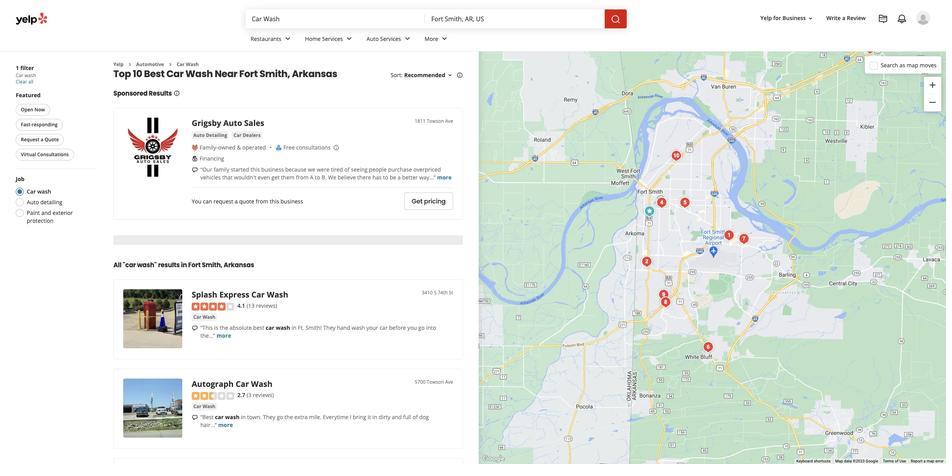 Task type: locate. For each thing, give the bounding box(es) containing it.
keyboard shortcuts
[[797, 459, 831, 464]]

auto for auto services
[[367, 35, 379, 42]]

map data ©2023 google
[[836, 459, 879, 464]]

towson for wash
[[427, 379, 444, 386]]

bring
[[353, 414, 366, 421]]

in right it
[[373, 414, 377, 421]]

splash touchless car wash image
[[658, 295, 674, 310]]

0 horizontal spatial from
[[256, 198, 268, 205]]

car wash link up "this
[[192, 313, 217, 321]]

services up "sort:"
[[380, 35, 401, 42]]

3 24 chevron down v2 image from the left
[[403, 34, 412, 43]]

way…"
[[419, 174, 436, 181]]

16 financing v2 image
[[192, 156, 198, 162]]

1 ave from the top
[[445, 118, 453, 125]]

24 chevron down v2 image right restaurants
[[283, 34, 293, 43]]

2 horizontal spatial car
[[380, 324, 388, 332]]

yelp left for
[[761, 14, 772, 22]]

more down the "best car wash
[[218, 421, 233, 429]]

0 vertical spatial and
[[41, 209, 51, 217]]

zoom out image
[[928, 98, 938, 107]]

that
[[222, 174, 233, 181]]

operated
[[242, 144, 266, 151]]

24 chevron down v2 image down find field
[[345, 34, 354, 43]]

smith, up splash
[[202, 261, 223, 270]]

1 vertical spatial business
[[281, 198, 303, 205]]

car up 16 info v2 image
[[166, 68, 184, 81]]

0 vertical spatial fort
[[239, 68, 258, 81]]

0 horizontal spatial to
[[315, 174, 320, 181]]

car wash link
[[177, 61, 199, 68], [192, 313, 217, 321], [192, 403, 217, 411]]

st
[[449, 290, 453, 296]]

0 vertical spatial reviews)
[[256, 302, 277, 310]]

home
[[305, 35, 321, 42]]

wash up 4.1 (13 reviews)
[[267, 290, 288, 300]]

2 vertical spatial car wash link
[[192, 403, 217, 411]]

1 vertical spatial yelp
[[113, 61, 124, 68]]

request a quote button
[[16, 134, 64, 146]]

24 chevron down v2 image inside more link
[[440, 34, 450, 43]]

go left extra
[[277, 414, 283, 421]]

hand
[[337, 324, 350, 332]]

google image
[[481, 454, 507, 464]]

a for report
[[924, 459, 926, 464]]

2 none field from the left
[[432, 15, 599, 23]]

business down them
[[281, 198, 303, 205]]

car wash button up "this
[[192, 313, 217, 321]]

were
[[317, 166, 330, 173]]

fort right 'near' at top
[[239, 68, 258, 81]]

info icon image
[[333, 144, 339, 151], [333, 144, 339, 151]]

overpriced
[[414, 166, 441, 173]]

all
[[113, 261, 122, 270]]

option group
[[13, 175, 98, 225]]

wash left the your
[[352, 324, 365, 332]]

car inside in ft. smith! they hand wash your car before you go into the..."
[[380, 324, 388, 332]]

0 horizontal spatial services
[[322, 35, 343, 42]]

1 horizontal spatial go
[[419, 324, 425, 332]]

towson right 5700
[[427, 379, 444, 386]]

towson
[[427, 118, 444, 125], [427, 379, 444, 386]]

1 vertical spatial fort
[[188, 261, 201, 270]]

fort right the results
[[188, 261, 201, 270]]

use
[[900, 459, 907, 464]]

0 vertical spatial yelp
[[761, 14, 772, 22]]

paint and exterior protection
[[27, 209, 73, 225]]

car right the "best
[[215, 414, 224, 421]]

grigsby auto sales image
[[123, 118, 182, 177], [642, 204, 658, 219]]

0 vertical spatial they
[[323, 324, 336, 332]]

car up "this
[[193, 314, 201, 321]]

mile.
[[309, 414, 322, 421]]

write
[[827, 14, 841, 22]]

towson right 1811
[[427, 118, 444, 125]]

from right quote
[[256, 198, 268, 205]]

arkansas
[[292, 68, 337, 81], [224, 261, 254, 270]]

all
[[28, 78, 33, 85]]

1 16 speech v2 image from the top
[[192, 167, 198, 173]]

arkansas up splash express car wash
[[224, 261, 254, 270]]

star wash #2 image
[[677, 195, 693, 211]]

1 vertical spatial more
[[217, 332, 231, 339]]

terms
[[883, 459, 894, 464]]

0 horizontal spatial fort
[[188, 261, 201, 270]]

more link down is
[[217, 332, 231, 339]]

2 vertical spatial of
[[895, 459, 899, 464]]

0 vertical spatial business
[[261, 166, 284, 173]]

1 horizontal spatial grigsby auto sales image
[[642, 204, 658, 219]]

map right as
[[907, 61, 919, 69]]

s
[[434, 290, 437, 296]]

wash up "this
[[203, 314, 216, 321]]

consultations
[[296, 144, 331, 151]]

0 horizontal spatial yelp
[[113, 61, 124, 68]]

1 horizontal spatial none field
[[432, 15, 599, 23]]

map left error on the bottom right of page
[[927, 459, 935, 464]]

ave for wash
[[445, 379, 453, 386]]

5700 towson ave
[[415, 379, 453, 386]]

from left the a
[[296, 174, 309, 181]]

car right best at the bottom left
[[266, 324, 274, 332]]

1 horizontal spatial car
[[266, 324, 274, 332]]

0 vertical spatial from
[[296, 174, 309, 181]]

2 towson from the top
[[427, 379, 444, 386]]

featured group
[[14, 91, 98, 162]]

1 vertical spatial splash express car wash image
[[123, 290, 182, 349]]

business up get
[[261, 166, 284, 173]]

in left "ft."
[[292, 324, 297, 332]]

24 chevron down v2 image inside home services link
[[345, 34, 354, 43]]

top knotch detailing image
[[654, 195, 670, 211]]

family
[[214, 166, 229, 173]]

car wash up the "best
[[193, 403, 216, 410]]

car right the your
[[380, 324, 388, 332]]

1 horizontal spatial yelp
[[761, 14, 772, 22]]

of up believe in the top of the page
[[345, 166, 350, 173]]

1 vertical spatial smith,
[[202, 261, 223, 270]]

car down 1
[[16, 72, 23, 79]]

None field
[[252, 15, 419, 23], [432, 15, 599, 23]]

car wash right 16 chevron right v2 icon at the left
[[177, 61, 199, 68]]

1 horizontal spatial of
[[413, 414, 418, 421]]

2 vertical spatial car wash
[[193, 403, 216, 410]]

zoom in image
[[928, 80, 938, 90]]

0 horizontal spatial map
[[907, 61, 919, 69]]

notifications image
[[898, 14, 907, 24]]

results
[[149, 89, 172, 98]]

best
[[253, 324, 264, 332]]

auto inside "business categories" element
[[367, 35, 379, 42]]

more down is
[[217, 332, 231, 339]]

1 car wash button from the top
[[192, 313, 217, 321]]

2 vertical spatial more link
[[218, 421, 233, 429]]

24 chevron down v2 image inside the auto services link
[[403, 34, 412, 43]]

fast-responding
[[21, 121, 58, 128]]

24 chevron down v2 image right more
[[440, 34, 450, 43]]

autograph
[[192, 379, 234, 390]]

reviews)
[[256, 302, 277, 310], [253, 392, 274, 399]]

2 24 chevron down v2 image from the left
[[345, 34, 354, 43]]

0 horizontal spatial of
[[345, 166, 350, 173]]

yelp for yelp for business
[[761, 14, 772, 22]]

0 horizontal spatial the
[[220, 324, 228, 332]]

b.
[[322, 174, 327, 181]]

wash up the auto detailing
[[37, 188, 51, 195]]

1 vertical spatial car wash link
[[192, 313, 217, 321]]

ave right 1811
[[445, 118, 453, 125]]

this up even
[[251, 166, 260, 173]]

3410 s 74th st
[[422, 290, 453, 296]]

24 chevron down v2 image for home services
[[345, 34, 354, 43]]

0 vertical spatial go
[[419, 324, 425, 332]]

0 vertical spatial 16 speech v2 image
[[192, 167, 198, 173]]

sponsored
[[113, 89, 148, 98]]

1 vertical spatial go
[[277, 414, 283, 421]]

car dealers button
[[232, 132, 262, 140]]

1 vertical spatial arkansas
[[224, 261, 254, 270]]

and inside paint and exterior protection
[[41, 209, 51, 217]]

1 vertical spatial towson
[[427, 379, 444, 386]]

request
[[21, 136, 39, 143]]

wash inside in ft. smith! they hand wash your car before you go into the..."
[[352, 324, 365, 332]]

1 vertical spatial map
[[927, 459, 935, 464]]

1 horizontal spatial and
[[392, 414, 402, 421]]

report a map error link
[[911, 459, 944, 464]]

they left hand
[[323, 324, 336, 332]]

clear all link
[[16, 78, 33, 85]]

0 horizontal spatial car
[[215, 414, 224, 421]]

to
[[315, 174, 320, 181], [383, 174, 389, 181]]

wash left the town.
[[225, 414, 240, 421]]

24 chevron down v2 image
[[283, 34, 293, 43], [345, 34, 354, 43], [403, 34, 412, 43], [440, 34, 450, 43]]

autograph car wash image
[[639, 254, 655, 270]]

quote
[[45, 136, 59, 143]]

24 chevron down v2 image inside the restaurants 'link'
[[283, 34, 293, 43]]

1 vertical spatial more link
[[217, 332, 231, 339]]

services right home
[[322, 35, 343, 42]]

auto detailing link
[[192, 132, 229, 140]]

0 vertical spatial of
[[345, 166, 350, 173]]

1 24 chevron down v2 image from the left
[[283, 34, 293, 43]]

2 car wash button from the top
[[192, 403, 217, 411]]

0 horizontal spatial grigsby auto sales image
[[123, 118, 182, 177]]

1 vertical spatial reviews)
[[253, 392, 274, 399]]

1 horizontal spatial the
[[285, 414, 293, 421]]

1 vertical spatial from
[[256, 198, 268, 205]]

car right 16 chevron right v2 icon at the left
[[177, 61, 185, 68]]

2 services from the left
[[380, 35, 401, 42]]

full
[[403, 414, 411, 421]]

16 speech v2 image for "our
[[192, 167, 198, 173]]

splash express car wash image
[[721, 228, 737, 243], [123, 290, 182, 349]]

1 none field from the left
[[252, 15, 419, 23]]

terms of use link
[[883, 459, 907, 464]]

1 horizontal spatial they
[[323, 324, 336, 332]]

to right the a
[[315, 174, 320, 181]]

they right the town.
[[263, 414, 275, 421]]

the left extra
[[285, 414, 293, 421]]

0 horizontal spatial splash express car wash image
[[123, 290, 182, 349]]

car up 16 speech v2 image on the left bottom of page
[[193, 403, 201, 410]]

go right you
[[419, 324, 425, 332]]

0 horizontal spatial and
[[41, 209, 51, 217]]

1 horizontal spatial fort
[[239, 68, 258, 81]]

of inside "our family started this business because we were tired of seeing people purchase overpriced vehicles that wouldn't even get them from a to b. we believe there has to be a better way…" more
[[345, 166, 350, 173]]

dog
[[419, 414, 429, 421]]

1 horizontal spatial services
[[380, 35, 401, 42]]

0 vertical spatial car wash button
[[192, 313, 217, 321]]

yelp left 16 chevron right v2 image
[[113, 61, 124, 68]]

1 towson from the top
[[427, 118, 444, 125]]

wash down filter
[[25, 72, 36, 79]]

"this
[[201, 324, 213, 332]]

car up 4.1 (13 reviews)
[[252, 290, 265, 300]]

yelp for business button
[[758, 11, 817, 25]]

0 vertical spatial splash express car wash image
[[721, 228, 737, 243]]

reviews) for wash
[[253, 392, 274, 399]]

recommended button
[[404, 71, 453, 79]]

group
[[925, 77, 942, 111]]

this inside "our family started this business because we were tired of seeing people purchase overpriced vehicles that wouldn't even get them from a to b. we believe there has to be a better way…" more
[[251, 166, 260, 173]]

16 speech v2 image
[[192, 167, 198, 173], [192, 325, 198, 332]]

1 vertical spatial the
[[285, 414, 293, 421]]

fast-responding button
[[16, 119, 63, 131]]

and up protection
[[41, 209, 51, 217]]

wash up the "best
[[203, 403, 216, 410]]

2.7
[[238, 392, 245, 399]]

0 vertical spatial grigsby auto sales image
[[123, 118, 182, 177]]

arkansas down home
[[292, 68, 337, 81]]

more inside "our family started this business because we were tired of seeing people purchase overpriced vehicles that wouldn't even get them from a to b. we believe there has to be a better way…" more
[[437, 174, 452, 181]]

car wash up "this
[[193, 314, 216, 321]]

more link right way…"
[[437, 174, 452, 181]]

0 horizontal spatial they
[[263, 414, 275, 421]]

1 vertical spatial of
[[413, 414, 418, 421]]

0 vertical spatial smith,
[[260, 68, 290, 81]]

fort
[[239, 68, 258, 81], [188, 261, 201, 270]]

more
[[437, 174, 452, 181], [217, 332, 231, 339], [218, 421, 233, 429]]

0 horizontal spatial arkansas
[[224, 261, 254, 270]]

family-
[[200, 144, 218, 151]]

1 vertical spatial they
[[263, 414, 275, 421]]

0 vertical spatial more
[[437, 174, 452, 181]]

car wash button up the "best
[[192, 403, 217, 411]]

search image
[[611, 14, 621, 24]]

automotive
[[136, 61, 164, 68]]

for
[[774, 14, 781, 22]]

reviews) right the (13
[[256, 302, 277, 310]]

1 horizontal spatial arkansas
[[292, 68, 337, 81]]

we
[[308, 166, 315, 173]]

be
[[390, 174, 396, 181]]

more right way…"
[[437, 174, 452, 181]]

splash express car wash
[[192, 290, 288, 300]]

car wash link up the "best
[[192, 403, 217, 411]]

yelp inside button
[[761, 14, 772, 22]]

2.7 star rating image
[[192, 392, 234, 400]]

there
[[357, 174, 371, 181]]

from inside "our family started this business because we were tired of seeing people purchase overpriced vehicles that wouldn't even get them from a to b. we believe there has to be a better way…" more
[[296, 174, 309, 181]]

2.7 (3 reviews)
[[238, 392, 274, 399]]

auto inside button
[[193, 132, 205, 139]]

2 horizontal spatial of
[[895, 459, 899, 464]]

the right is
[[220, 324, 228, 332]]

they inside in ft. smith! they hand wash your car before you go into the..."
[[323, 324, 336, 332]]

they
[[323, 324, 336, 332], [263, 414, 275, 421]]

smith, down the restaurants 'link'
[[260, 68, 290, 81]]

data
[[844, 459, 852, 464]]

option group containing job
[[13, 175, 98, 225]]

24 chevron down v2 image for auto services
[[403, 34, 412, 43]]

in right the results
[[181, 261, 187, 270]]

of right full
[[413, 414, 418, 421]]

car wash
[[177, 61, 199, 68], [193, 314, 216, 321], [193, 403, 216, 410]]

1 horizontal spatial to
[[383, 174, 389, 181]]

0 horizontal spatial this
[[251, 166, 260, 173]]

services for home services
[[322, 35, 343, 42]]

car wash link for splash express car wash
[[192, 313, 217, 321]]

"best
[[201, 414, 214, 421]]

1 horizontal spatial from
[[296, 174, 309, 181]]

dealers
[[243, 132, 261, 139]]

16 speech v2 image down 16 financing v2 image
[[192, 167, 198, 173]]

we
[[328, 174, 336, 181]]

wash
[[25, 72, 36, 79], [37, 188, 51, 195], [276, 324, 290, 332], [352, 324, 365, 332], [225, 414, 240, 421]]

1 vertical spatial car wash
[[193, 314, 216, 321]]

a inside "our family started this business because we were tired of seeing people purchase overpriced vehicles that wouldn't even get them from a to b. we believe there has to be a better way…" more
[[398, 174, 401, 181]]

0 vertical spatial map
[[907, 61, 919, 69]]

16 info v2 image
[[174, 90, 180, 97]]

16 speech v2 image left "this
[[192, 325, 198, 332]]

24 chevron down v2 image right the auto services
[[403, 34, 412, 43]]

4 24 chevron down v2 image from the left
[[440, 34, 450, 43]]

owned
[[218, 144, 236, 151]]

ave right 5700
[[445, 379, 453, 386]]

1 vertical spatial car wash button
[[192, 403, 217, 411]]

to left the be
[[383, 174, 389, 181]]

reviews) right '(3'
[[253, 392, 274, 399]]

2 vertical spatial more
[[218, 421, 233, 429]]

car wash link right 16 chevron right v2 icon at the left
[[177, 61, 199, 68]]

a inside 'button'
[[41, 136, 43, 143]]

the inside in town. they go the extra mile. everytime i bring it in dirty and full of dog hair..."
[[285, 414, 293, 421]]

1 vertical spatial 16 speech v2 image
[[192, 325, 198, 332]]

none field find
[[252, 15, 419, 23]]

1 horizontal spatial smith,
[[260, 68, 290, 81]]

0 vertical spatial this
[[251, 166, 260, 173]]

of left use on the right
[[895, 459, 899, 464]]

(13
[[247, 302, 255, 310]]

1 vertical spatial and
[[392, 414, 402, 421]]

0 horizontal spatial none field
[[252, 15, 419, 23]]

services for auto services
[[380, 35, 401, 42]]

1 horizontal spatial this
[[270, 198, 279, 205]]

more link down the "best car wash
[[218, 421, 233, 429]]

keyboard
[[797, 459, 813, 464]]

0 vertical spatial ave
[[445, 118, 453, 125]]

1 services from the left
[[322, 35, 343, 42]]

virtual consultations button
[[16, 149, 74, 161]]

auto services
[[367, 35, 401, 42]]

search as map moves
[[881, 61, 937, 69]]

quote
[[239, 198, 254, 205]]

auto detailing
[[27, 199, 62, 206]]

and left full
[[392, 414, 402, 421]]

1 horizontal spatial map
[[927, 459, 935, 464]]

None search field
[[246, 9, 628, 28]]

more link for splash express car wash
[[217, 332, 231, 339]]

this down get
[[270, 198, 279, 205]]

0 vertical spatial towson
[[427, 118, 444, 125]]

of inside in town. they go the extra mile. everytime i bring it in dirty and full of dog hair..."
[[413, 414, 418, 421]]

1 vertical spatial ave
[[445, 379, 453, 386]]

yelp link
[[113, 61, 124, 68]]

i
[[350, 414, 352, 421]]

2 16 speech v2 image from the top
[[192, 325, 198, 332]]

0 horizontal spatial go
[[277, 414, 283, 421]]

responding
[[32, 121, 58, 128]]

2 ave from the top
[[445, 379, 453, 386]]



Task type: vqa. For each thing, say whether or not it's contained in the screenshot.
leftmost to
yes



Task type: describe. For each thing, give the bounding box(es) containing it.
has
[[373, 174, 382, 181]]

brothers car detailing image
[[862, 41, 878, 56]]

best
[[144, 68, 165, 81]]

you
[[408, 324, 417, 332]]

auto detailing
[[193, 132, 227, 139]]

0 vertical spatial car wash link
[[177, 61, 199, 68]]

started
[[231, 166, 249, 173]]

consultations
[[37, 151, 69, 158]]

autograph car wash link
[[192, 379, 273, 390]]

24 chevron down v2 image for restaurants
[[283, 34, 293, 43]]

town.
[[247, 414, 262, 421]]

projects image
[[879, 14, 888, 24]]

16 family owned v2 image
[[192, 145, 198, 151]]

none field near
[[432, 15, 599, 23]]

detailing
[[40, 199, 62, 206]]

car up the auto detailing
[[27, 188, 36, 195]]

0 vertical spatial arkansas
[[292, 68, 337, 81]]

the..."
[[201, 332, 215, 339]]

purchase
[[388, 166, 412, 173]]

moves
[[920, 61, 937, 69]]

free
[[284, 144, 295, 151]]

grigsby auto sales link
[[192, 118, 264, 129]]

search
[[881, 61, 899, 69]]

restaurants link
[[244, 28, 299, 51]]

they inside in town. they go the extra mile. everytime i bring it in dirty and full of dog hair..."
[[263, 414, 275, 421]]

shortcuts
[[814, 459, 831, 464]]

auto for auto detailing
[[193, 132, 205, 139]]

open now button
[[16, 104, 50, 116]]

wash left 'near' at top
[[186, 68, 213, 81]]

16 free consultation v2 image
[[276, 145, 282, 151]]

map for error
[[927, 459, 935, 464]]

can
[[203, 198, 212, 205]]

1 to from the left
[[315, 174, 320, 181]]

"this is the absolute best car wash
[[201, 324, 290, 332]]

towson for sales
[[427, 118, 444, 125]]

©2023
[[853, 459, 865, 464]]

splash
[[192, 290, 217, 300]]

0 vertical spatial more link
[[437, 174, 452, 181]]

ft.
[[298, 324, 304, 332]]

express
[[219, 290, 249, 300]]

16 chevron down v2 image
[[808, 15, 814, 22]]

go inside in ft. smith! they hand wash your car before you go into the..."
[[419, 324, 425, 332]]

you can request a quote from this business
[[192, 198, 303, 205]]

home services
[[305, 35, 343, 42]]

0 vertical spatial the
[[220, 324, 228, 332]]

review
[[847, 14, 866, 22]]

job
[[16, 175, 24, 183]]

and inside in town. they go the extra mile. everytime i bring it in dirty and full of dog hair..."
[[392, 414, 402, 421]]

business categories element
[[244, 28, 931, 51]]

&
[[237, 144, 241, 151]]

wash up 2.7 (3 reviews)
[[251, 379, 273, 390]]

16 info v2 image
[[457, 72, 463, 78]]

open now
[[21, 106, 45, 113]]

report
[[911, 459, 923, 464]]

automotive link
[[136, 61, 164, 68]]

even
[[258, 174, 270, 181]]

car wash for splash express car wash
[[193, 314, 216, 321]]

1 filter car wash clear all
[[16, 64, 36, 85]]

in inside in ft. smith! they hand wash your car before you go into the..."
[[292, 324, 297, 332]]

b&m auto detailing image
[[669, 148, 684, 164]]

more for splash express car wash
[[217, 332, 231, 339]]

car wash button for autograph car wash
[[192, 403, 217, 411]]

Find text field
[[252, 15, 419, 23]]

auto detailing button
[[192, 132, 229, 140]]

24 chevron down v2 image for more
[[440, 34, 450, 43]]

ave for sales
[[445, 118, 453, 125]]

filter
[[20, 64, 34, 72]]

grigsby auto sales
[[192, 118, 264, 129]]

0 horizontal spatial smith,
[[202, 261, 223, 270]]

1811
[[415, 118, 426, 125]]

16 chevron down v2 image
[[447, 72, 453, 78]]

car wash
[[27, 188, 51, 195]]

better
[[402, 174, 418, 181]]

splash n dash image
[[701, 340, 716, 355]]

user actions element
[[755, 10, 942, 58]]

clear
[[16, 78, 27, 85]]

all "car wash" results in fort smith, arkansas
[[113, 261, 254, 270]]

grigsby
[[192, 118, 221, 129]]

car wash for autograph car wash
[[193, 403, 216, 410]]

integrity detailing image
[[656, 287, 672, 303]]

car inside 1 filter car wash clear all
[[16, 72, 23, 79]]

business inside "our family started this business because we were tired of seeing people purchase overpriced vehicles that wouldn't even get them from a to b. we believe there has to be a better way…" more
[[261, 166, 284, 173]]

16 chevron right v2 image
[[167, 61, 174, 68]]

16 speech v2 image
[[192, 415, 198, 421]]

request a quote
[[21, 136, 59, 143]]

a for request
[[41, 136, 43, 143]]

(3
[[247, 392, 252, 399]]

1 vertical spatial this
[[270, 198, 279, 205]]

map region
[[479, 0, 947, 464]]

wash left "ft."
[[276, 324, 290, 332]]

in left the town.
[[241, 414, 246, 421]]

protection
[[27, 217, 53, 225]]

free consultations
[[284, 144, 331, 151]]

a
[[310, 174, 314, 181]]

car wash link for autograph car wash
[[192, 403, 217, 411]]

autograph car wash image
[[123, 379, 182, 438]]

2 to from the left
[[383, 174, 389, 181]]

4.1 (13 reviews)
[[238, 302, 277, 310]]

as
[[900, 61, 906, 69]]

1811 towson ave
[[415, 118, 453, 125]]

auto for auto detailing
[[27, 199, 39, 206]]

results
[[158, 261, 180, 270]]

1 horizontal spatial splash express car wash image
[[721, 228, 737, 243]]

car up 2.7
[[236, 379, 249, 390]]

get pricing button
[[404, 193, 453, 210]]

0 vertical spatial car wash
[[177, 61, 199, 68]]

error
[[936, 459, 944, 464]]

map for moves
[[907, 61, 919, 69]]

a for write
[[843, 14, 846, 22]]

car wash button for splash express car wash
[[192, 313, 217, 321]]

seeing
[[351, 166, 368, 173]]

write a review
[[827, 14, 866, 22]]

wouldn't
[[234, 174, 256, 181]]

car wash usa express image
[[736, 231, 752, 247]]

more link
[[419, 28, 456, 51]]

is
[[214, 324, 218, 332]]

go inside in town. they go the extra mile. everytime i bring it in dirty and full of dog hair..."
[[277, 414, 283, 421]]

get
[[412, 197, 423, 206]]

car up &
[[234, 132, 242, 139]]

vehicles
[[201, 174, 221, 181]]

1 vertical spatial grigsby auto sales image
[[642, 204, 658, 219]]

16 chevron right v2 image
[[127, 61, 133, 68]]

4.1 star rating image
[[192, 303, 234, 311]]

wash"
[[137, 261, 157, 270]]

sponsored results
[[113, 89, 172, 98]]

Near text field
[[432, 15, 599, 23]]

reviews) for car
[[256, 302, 277, 310]]

10
[[133, 68, 142, 81]]

christina o. image
[[917, 11, 931, 25]]

top
[[113, 68, 131, 81]]

autograph car wash
[[192, 379, 273, 390]]

more
[[425, 35, 439, 42]]

business
[[783, 14, 806, 22]]

get pricing
[[412, 197, 446, 206]]

"our family started this business because we were tired of seeing people purchase overpriced vehicles that wouldn't even get them from a to b. we believe there has to be a better way…" more
[[201, 166, 452, 181]]

featured
[[16, 91, 41, 99]]

wash right 16 chevron right v2 icon at the left
[[186, 61, 199, 68]]

yelp for yelp link at the left of page
[[113, 61, 124, 68]]

top 10 best car wash near fort smith, arkansas
[[113, 68, 337, 81]]

16 speech v2 image for in ft. smith! they hand wash your car before you go into the..."
[[192, 325, 198, 332]]

family-owned & operated
[[200, 144, 266, 151]]

74th
[[438, 290, 448, 296]]

more for autograph car wash
[[218, 421, 233, 429]]

map
[[836, 459, 843, 464]]

believe
[[338, 174, 356, 181]]

more link for autograph car wash
[[218, 421, 233, 429]]

wash inside 1 filter car wash clear all
[[25, 72, 36, 79]]

"car
[[123, 261, 136, 270]]



